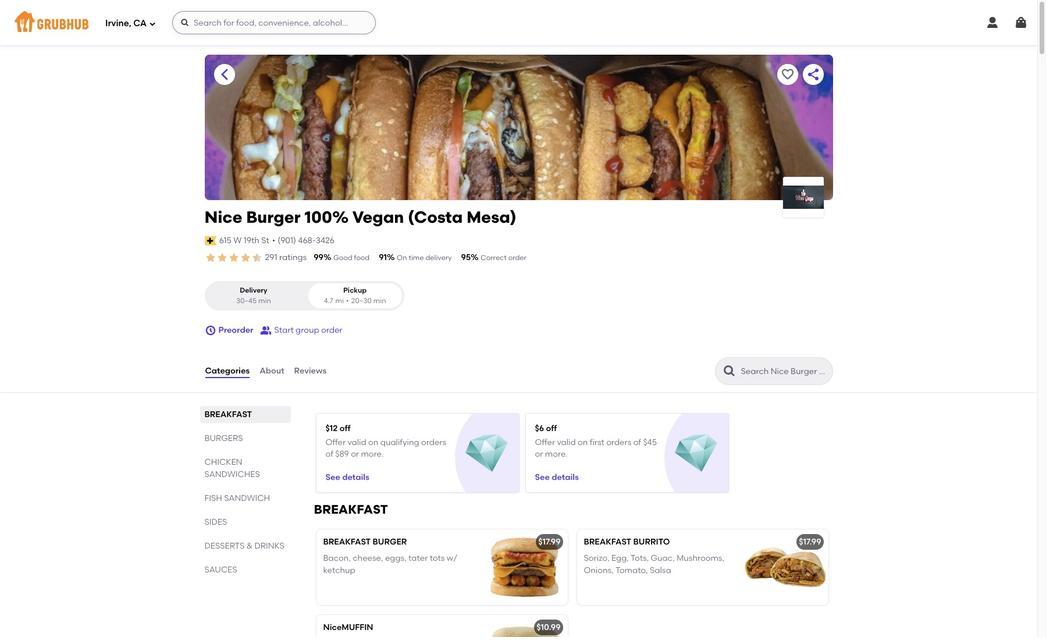 Task type: describe. For each thing, give the bounding box(es) containing it.
subscription pass image
[[205, 236, 216, 246]]

breakfast burger
[[323, 537, 407, 547]]

eggs,
[[385, 554, 407, 564]]

good food
[[333, 254, 370, 262]]

291 ratings
[[265, 253, 307, 262]]

Search for food, convenience, alcohol... search field
[[172, 11, 376, 34]]

ratings
[[279, 253, 307, 262]]

tots,
[[631, 554, 649, 564]]

vegan
[[353, 207, 404, 227]]

$6 off offer valid on first orders of $45 or more.
[[535, 424, 657, 459]]

4.7
[[324, 297, 333, 305]]

option group containing delivery 30–45 min
[[205, 281, 404, 311]]

start group order button
[[260, 320, 343, 341]]

salsa
[[650, 566, 671, 575]]

of for $89
[[326, 449, 333, 459]]

nice burger 100% vegan (costa mesa)
[[205, 207, 517, 227]]

save this restaurant button
[[777, 64, 798, 85]]

tomato,
[[616, 566, 648, 575]]

91
[[379, 253, 387, 262]]

burgers tab
[[205, 433, 286, 445]]

delivery 30–45 min
[[236, 287, 271, 305]]

$45
[[643, 438, 657, 447]]

min inside delivery 30–45 min
[[258, 297, 271, 305]]

about button
[[259, 350, 285, 392]]

mesa)
[[467, 207, 517, 227]]

95
[[461, 253, 471, 262]]

nicemuffin image
[[480, 615, 568, 637]]

19th
[[244, 236, 259, 245]]

details for $6 off offer valid on first orders of $45 or more.
[[552, 472, 579, 482]]

of for $45
[[634, 438, 641, 447]]

ca
[[133, 18, 147, 28]]

see for offer valid on qualifying orders of $89 or more.
[[326, 472, 340, 482]]

desserts & drinks tab
[[205, 540, 286, 552]]

irvine,
[[105, 18, 131, 28]]

people icon image
[[260, 325, 272, 336]]

categories
[[205, 366, 250, 376]]

good
[[333, 254, 353, 262]]

start group order
[[274, 325, 343, 335]]

on for first
[[578, 438, 588, 447]]

mushrooms,
[[677, 554, 725, 564]]

categories button
[[205, 350, 250, 392]]

irvine, ca
[[105, 18, 147, 28]]

20–30
[[351, 297, 372, 305]]

pickup
[[343, 287, 367, 295]]

svg image inside preorder button
[[205, 325, 216, 336]]

bacon,
[[323, 554, 351, 564]]

reviews
[[294, 366, 327, 376]]

fish sandwich tab
[[205, 492, 286, 505]]

valid for $12 off
[[348, 438, 367, 447]]

nice
[[205, 207, 242, 227]]

bacon, cheese, eggs, tater tots w/ ketchup
[[323, 554, 458, 575]]

tater
[[409, 554, 428, 564]]

more. for first
[[545, 449, 568, 459]]

on time delivery
[[397, 254, 452, 262]]

w/
[[447, 554, 458, 564]]

615
[[219, 236, 232, 245]]

breakfast burrito
[[584, 537, 670, 547]]

3426
[[316, 236, 335, 245]]

start
[[274, 325, 294, 335]]

99
[[314, 253, 324, 262]]

$89
[[335, 449, 349, 459]]

offer for $12
[[326, 438, 346, 447]]

group
[[296, 325, 319, 335]]

more. for qualifying
[[361, 449, 384, 459]]

615 w 19th st
[[219, 236, 269, 245]]

Search Nice Burger 100% Vegan (Costa Mesa) search field
[[740, 366, 829, 377]]

burger
[[373, 537, 407, 547]]

desserts & drinks
[[205, 541, 285, 551]]

or for $6 off
[[535, 449, 543, 459]]

order inside start group order "button"
[[321, 325, 343, 335]]

chicken sandwiches
[[205, 458, 260, 480]]

correct order
[[481, 254, 527, 262]]

see details for $6 off offer valid on first orders of $45 or more.
[[535, 472, 579, 482]]

100%
[[305, 207, 349, 227]]

orders for first
[[607, 438, 632, 447]]

0 vertical spatial •
[[272, 236, 275, 245]]

$12
[[326, 424, 338, 434]]

see details button for $12 off offer valid on qualifying orders of $89 or more.
[[326, 467, 369, 488]]

sorizo,
[[584, 554, 610, 564]]

sorizo, egg, tots, guac, mushrooms, onions, tomato, salsa
[[584, 554, 725, 575]]

onions,
[[584, 566, 614, 575]]

details for $12 off offer valid on qualifying orders of $89 or more.
[[342, 472, 369, 482]]

$17.99 for bacon, cheese, eggs, tater tots w/ ketchup
[[539, 537, 561, 547]]



Task type: locate. For each thing, give the bounding box(es) containing it.
nicemuffin
[[323, 623, 373, 633]]

• inside pickup 4.7 mi • 20–30 min
[[346, 297, 349, 305]]

&
[[247, 541, 253, 551]]

see
[[326, 472, 340, 482], [535, 472, 550, 482]]

0 horizontal spatial see details
[[326, 472, 369, 482]]

breakfast up 'sorizo,'
[[584, 537, 632, 547]]

0 horizontal spatial valid
[[348, 438, 367, 447]]

1 offer from the left
[[326, 438, 346, 447]]

valid
[[348, 438, 367, 447], [557, 438, 576, 447]]

2 see details from the left
[[535, 472, 579, 482]]

breakfast up bacon, on the left bottom of page
[[323, 537, 371, 547]]

cheese,
[[353, 554, 383, 564]]

valid left first
[[557, 438, 576, 447]]

2 horizontal spatial svg image
[[986, 16, 1000, 30]]

preorder
[[219, 325, 253, 335]]

1 more. from the left
[[361, 449, 384, 459]]

breakfast up burgers
[[205, 410, 252, 420]]

0 horizontal spatial on
[[368, 438, 379, 447]]

see details button down $89
[[326, 467, 369, 488]]

1 horizontal spatial svg image
[[1015, 16, 1028, 30]]

main navigation navigation
[[0, 0, 1038, 45]]

more. inside $12 off offer valid on qualifying orders of $89 or more.
[[361, 449, 384, 459]]

about
[[260, 366, 284, 376]]

mi
[[336, 297, 344, 305]]

2 see details button from the left
[[535, 467, 579, 488]]

preorder button
[[205, 320, 253, 341]]

offer inside $6 off offer valid on first orders of $45 or more.
[[535, 438, 555, 447]]

• right mi
[[346, 297, 349, 305]]

first
[[590, 438, 605, 447]]

see details button
[[326, 467, 369, 488], [535, 467, 579, 488]]

orders right qualifying
[[421, 438, 447, 447]]

1 horizontal spatial $17.99
[[799, 537, 822, 547]]

save this restaurant image
[[781, 68, 795, 81]]

valid for $6 off
[[557, 438, 576, 447]]

off inside $6 off offer valid on first orders of $45 or more.
[[546, 424, 557, 434]]

0 horizontal spatial svg image
[[149, 20, 156, 27]]

1 horizontal spatial see details
[[535, 472, 579, 482]]

on inside $6 off offer valid on first orders of $45 or more.
[[578, 438, 588, 447]]

0 horizontal spatial promo image
[[465, 433, 508, 475]]

search icon image
[[723, 364, 737, 378]]

breakfast
[[205, 410, 252, 420], [314, 502, 388, 517], [323, 537, 371, 547], [584, 537, 632, 547]]

2 off from the left
[[546, 424, 557, 434]]

chicken sandwiches tab
[[205, 456, 286, 481]]

see down $89
[[326, 472, 340, 482]]

on left qualifying
[[368, 438, 379, 447]]

see for offer valid on first orders of $45 or more.
[[535, 472, 550, 482]]

on left first
[[578, 438, 588, 447]]

2 valid from the left
[[557, 438, 576, 447]]

0 horizontal spatial svg image
[[180, 18, 190, 27]]

or inside $12 off offer valid on qualifying orders of $89 or more.
[[351, 449, 359, 459]]

or down $6
[[535, 449, 543, 459]]

breakfast for breakfast tab
[[205, 410, 252, 420]]

1 horizontal spatial or
[[535, 449, 543, 459]]

reviews button
[[294, 350, 327, 392]]

see down $6
[[535, 472, 550, 482]]

• (901) 468-3426
[[272, 236, 335, 245]]

30–45
[[236, 297, 257, 305]]

promo image
[[465, 433, 508, 475], [675, 433, 718, 475]]

order
[[509, 254, 527, 262], [321, 325, 343, 335]]

(901) 468-3426 button
[[278, 235, 335, 247]]

$10.99
[[537, 623, 561, 633]]

0 horizontal spatial order
[[321, 325, 343, 335]]

burgers
[[205, 434, 243, 444]]

promo image for offer valid on qualifying orders of $89 or more.
[[465, 433, 508, 475]]

min down delivery
[[258, 297, 271, 305]]

nice burger 100% vegan (costa mesa) logo image
[[783, 186, 824, 209]]

or inside $6 off offer valid on first orders of $45 or more.
[[535, 449, 543, 459]]

0 horizontal spatial see
[[326, 472, 340, 482]]

1 min from the left
[[258, 297, 271, 305]]

off inside $12 off offer valid on qualifying orders of $89 or more.
[[340, 424, 351, 434]]

1 details from the left
[[342, 472, 369, 482]]

off right $12
[[340, 424, 351, 434]]

option group
[[205, 281, 404, 311]]

of inside $6 off offer valid on first orders of $45 or more.
[[634, 438, 641, 447]]

sandwiches
[[205, 470, 260, 480]]

orders
[[421, 438, 447, 447], [607, 438, 632, 447]]

details down $6 off offer valid on first orders of $45 or more. at the bottom right
[[552, 472, 579, 482]]

tots
[[430, 554, 445, 564]]

offer for $6
[[535, 438, 555, 447]]

1 horizontal spatial order
[[509, 254, 527, 262]]

1 promo image from the left
[[465, 433, 508, 475]]

of inside $12 off offer valid on qualifying orders of $89 or more.
[[326, 449, 333, 459]]

time
[[409, 254, 424, 262]]

0 horizontal spatial offer
[[326, 438, 346, 447]]

1 or from the left
[[351, 449, 359, 459]]

off for $12 off
[[340, 424, 351, 434]]

egg,
[[612, 554, 629, 564]]

1 horizontal spatial orders
[[607, 438, 632, 447]]

valid up $89
[[348, 438, 367, 447]]

1 see from the left
[[326, 472, 340, 482]]

on inside $12 off offer valid on qualifying orders of $89 or more.
[[368, 438, 379, 447]]

svg image
[[1015, 16, 1028, 30], [149, 20, 156, 27]]

desserts
[[205, 541, 245, 551]]

291
[[265, 253, 277, 262]]

drinks
[[255, 541, 285, 551]]

468-
[[298, 236, 316, 245]]

breakfast for breakfast burger
[[323, 537, 371, 547]]

min
[[258, 297, 271, 305], [374, 297, 386, 305]]

0 horizontal spatial see details button
[[326, 467, 369, 488]]

1 horizontal spatial details
[[552, 472, 579, 482]]

off
[[340, 424, 351, 434], [546, 424, 557, 434]]

2 on from the left
[[578, 438, 588, 447]]

star icon image
[[205, 252, 216, 264], [216, 252, 228, 264], [228, 252, 240, 264], [240, 252, 251, 264], [251, 252, 263, 264], [251, 252, 263, 264]]

0 horizontal spatial details
[[342, 472, 369, 482]]

breakfast for breakfast burrito
[[584, 537, 632, 547]]

w
[[234, 236, 242, 245]]

1 orders from the left
[[421, 438, 447, 447]]

sauces
[[205, 565, 237, 575]]

see details button down $6
[[535, 467, 579, 488]]

0 horizontal spatial min
[[258, 297, 271, 305]]

1 see details button from the left
[[326, 467, 369, 488]]

fish
[[205, 494, 222, 504]]

or right $89
[[351, 449, 359, 459]]

on
[[397, 254, 407, 262]]

more.
[[361, 449, 384, 459], [545, 449, 568, 459]]

615 w 19th st button
[[219, 234, 270, 247]]

pickup 4.7 mi • 20–30 min
[[324, 287, 386, 305]]

0 horizontal spatial $17.99
[[539, 537, 561, 547]]

1 valid from the left
[[348, 438, 367, 447]]

sides tab
[[205, 516, 286, 529]]

burger
[[246, 207, 301, 227]]

1 horizontal spatial min
[[374, 297, 386, 305]]

st
[[261, 236, 269, 245]]

valid inside $12 off offer valid on qualifying orders of $89 or more.
[[348, 438, 367, 447]]

2 offer from the left
[[535, 438, 555, 447]]

of left $89
[[326, 449, 333, 459]]

offer down $6
[[535, 438, 555, 447]]

details down $89
[[342, 472, 369, 482]]

caret left icon image
[[217, 68, 231, 81]]

2 $17.99 from the left
[[799, 537, 822, 547]]

offer inside $12 off offer valid on qualifying orders of $89 or more.
[[326, 438, 346, 447]]

breakfast tab
[[205, 409, 286, 421]]

ketchup
[[323, 566, 356, 575]]

promo image for offer valid on first orders of $45 or more.
[[675, 433, 718, 475]]

(costa
[[408, 207, 463, 227]]

order right the correct
[[509, 254, 527, 262]]

2 or from the left
[[535, 449, 543, 459]]

or for $12 off
[[351, 449, 359, 459]]

breakfast burrito image
[[741, 530, 829, 605]]

sides
[[205, 517, 227, 527]]

see details down $6
[[535, 472, 579, 482]]

0 horizontal spatial off
[[340, 424, 351, 434]]

1 horizontal spatial offer
[[535, 438, 555, 447]]

on
[[368, 438, 379, 447], [578, 438, 588, 447]]

1 horizontal spatial •
[[346, 297, 349, 305]]

svg image
[[986, 16, 1000, 30], [180, 18, 190, 27], [205, 325, 216, 336]]

1 horizontal spatial see details button
[[535, 467, 579, 488]]

0 vertical spatial of
[[634, 438, 641, 447]]

$17.99 for sorizo, egg, tots, guac, mushrooms, onions, tomato, salsa
[[799, 537, 822, 547]]

1 $17.99 from the left
[[539, 537, 561, 547]]

min right the 20–30
[[374, 297, 386, 305]]

1 horizontal spatial see
[[535, 472, 550, 482]]

orders inside $6 off offer valid on first orders of $45 or more.
[[607, 438, 632, 447]]

see details for $12 off offer valid on qualifying orders of $89 or more.
[[326, 472, 369, 482]]

or
[[351, 449, 359, 459], [535, 449, 543, 459]]

orders right first
[[607, 438, 632, 447]]

guac,
[[651, 554, 675, 564]]

see details
[[326, 472, 369, 482], [535, 472, 579, 482]]

off right $6
[[546, 424, 557, 434]]

breakfast inside tab
[[205, 410, 252, 420]]

fish sandwich
[[205, 494, 270, 504]]

0 horizontal spatial •
[[272, 236, 275, 245]]

see details down $89
[[326, 472, 369, 482]]

offer up $89
[[326, 438, 346, 447]]

1 see details from the left
[[326, 472, 369, 482]]

2 orders from the left
[[607, 438, 632, 447]]

delivery
[[426, 254, 452, 262]]

details
[[342, 472, 369, 482], [552, 472, 579, 482]]

1 horizontal spatial off
[[546, 424, 557, 434]]

delivery
[[240, 287, 268, 295]]

•
[[272, 236, 275, 245], [346, 297, 349, 305]]

see details button for $6 off offer valid on first orders of $45 or more.
[[535, 467, 579, 488]]

1 vertical spatial •
[[346, 297, 349, 305]]

2 more. from the left
[[545, 449, 568, 459]]

0 horizontal spatial or
[[351, 449, 359, 459]]

min inside pickup 4.7 mi • 20–30 min
[[374, 297, 386, 305]]

share icon image
[[806, 68, 820, 81]]

qualifying
[[380, 438, 419, 447]]

sandwich
[[224, 494, 270, 504]]

1 horizontal spatial svg image
[[205, 325, 216, 336]]

of
[[634, 438, 641, 447], [326, 449, 333, 459]]

0 horizontal spatial of
[[326, 449, 333, 459]]

off for $6 off
[[546, 424, 557, 434]]

orders inside $12 off offer valid on qualifying orders of $89 or more.
[[421, 438, 447, 447]]

chicken
[[205, 458, 242, 467]]

correct
[[481, 254, 507, 262]]

1 vertical spatial order
[[321, 325, 343, 335]]

$6
[[535, 424, 544, 434]]

(901)
[[278, 236, 296, 245]]

burrito
[[634, 537, 670, 547]]

sauces tab
[[205, 564, 286, 576]]

valid inside $6 off offer valid on first orders of $45 or more.
[[557, 438, 576, 447]]

0 vertical spatial order
[[509, 254, 527, 262]]

breakfast burger image
[[480, 530, 568, 605]]

1 horizontal spatial valid
[[557, 438, 576, 447]]

2 details from the left
[[552, 472, 579, 482]]

more. inside $6 off offer valid on first orders of $45 or more.
[[545, 449, 568, 459]]

1 horizontal spatial promo image
[[675, 433, 718, 475]]

of left $45
[[634, 438, 641, 447]]

0 horizontal spatial more.
[[361, 449, 384, 459]]

breakfast up "breakfast burger"
[[314, 502, 388, 517]]

1 horizontal spatial on
[[578, 438, 588, 447]]

• right the st
[[272, 236, 275, 245]]

on for qualifying
[[368, 438, 379, 447]]

0 horizontal spatial orders
[[421, 438, 447, 447]]

1 on from the left
[[368, 438, 379, 447]]

1 off from the left
[[340, 424, 351, 434]]

order right group
[[321, 325, 343, 335]]

1 vertical spatial of
[[326, 449, 333, 459]]

orders for qualifying
[[421, 438, 447, 447]]

food
[[354, 254, 370, 262]]

2 min from the left
[[374, 297, 386, 305]]

2 see from the left
[[535, 472, 550, 482]]

1 horizontal spatial of
[[634, 438, 641, 447]]

2 promo image from the left
[[675, 433, 718, 475]]

$12 off offer valid on qualifying orders of $89 or more.
[[326, 424, 447, 459]]

$17.99
[[539, 537, 561, 547], [799, 537, 822, 547]]

1 horizontal spatial more.
[[545, 449, 568, 459]]



Task type: vqa. For each thing, say whether or not it's contained in the screenshot.
The About
yes



